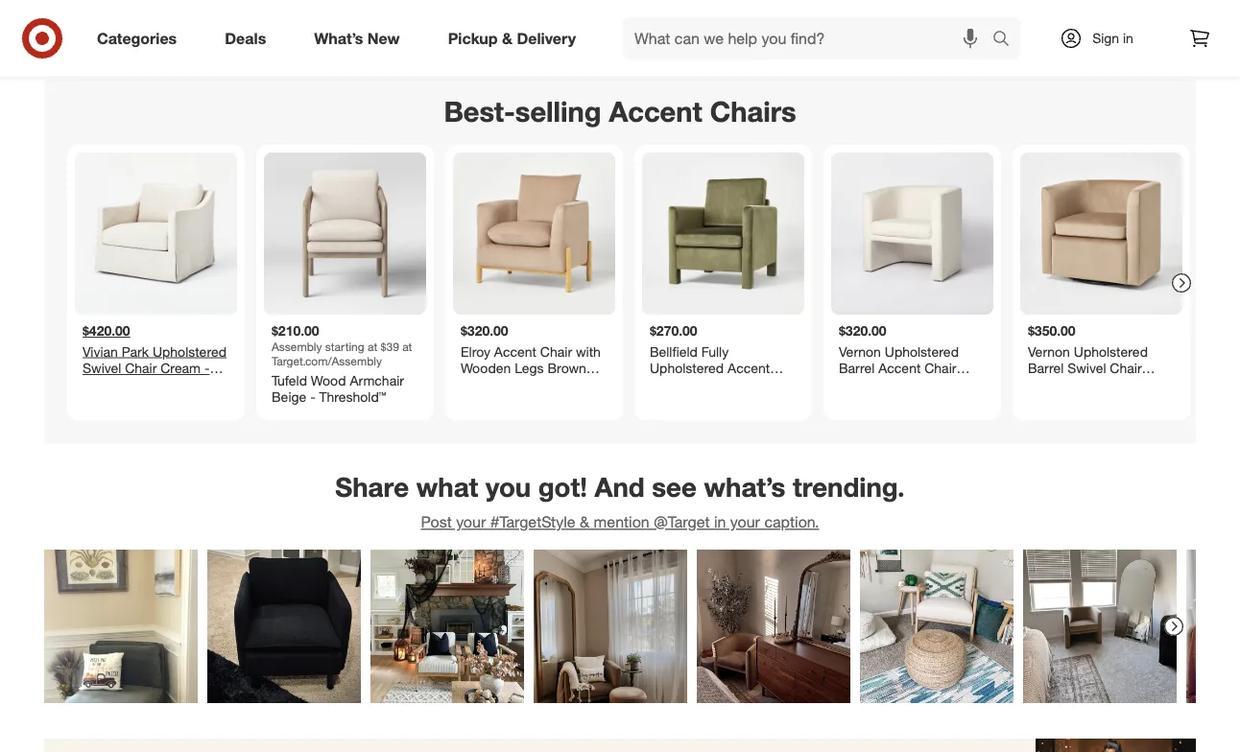 Task type: locate. For each thing, give the bounding box(es) containing it.
tufeld wood armchair beige - threshold™ image
[[264, 153, 426, 315]]

chairs for arm chairs
[[321, 38, 360, 55]]

see
[[652, 471, 697, 504]]

vernon upholstered barrel accent chair natural linen - threshold™ designed with studio mcgee image
[[831, 153, 994, 315]]

pickup & delivery
[[448, 29, 576, 48]]

$320.00 link
[[453, 153, 615, 413], [831, 153, 994, 413]]

&
[[502, 29, 513, 48], [580, 513, 590, 532]]

$270.00
[[650, 323, 698, 339]]

threshold™
[[319, 389, 386, 406]]

carousel region
[[44, 79, 1196, 459]]

pickup
[[448, 29, 498, 48]]

your right post
[[456, 513, 486, 532]]

sign in
[[1093, 30, 1134, 47]]

chairs for swivel chairs
[[720, 38, 759, 55]]

0 vertical spatial in
[[1123, 30, 1134, 47]]

1 at from the left
[[368, 339, 378, 354]]

in
[[1123, 30, 1134, 47], [714, 513, 726, 532]]

user image by @janib2191 image
[[207, 550, 361, 704]]

at
[[368, 339, 378, 354], [402, 339, 412, 354]]

your
[[456, 513, 486, 532], [730, 513, 760, 532]]

target.com/assembly
[[272, 354, 382, 368]]

in right the sign
[[1123, 30, 1134, 47]]

new
[[368, 29, 400, 48]]

1 $320.00 link from the left
[[453, 153, 615, 413]]

trending.
[[793, 471, 905, 504]]

chairs under $200 link
[[816, 0, 1013, 56]]

arm
[[292, 38, 317, 55]]

1 $320.00 from the left
[[461, 323, 509, 339]]

1 horizontal spatial in
[[1123, 30, 1134, 47]]

best-
[[444, 95, 515, 129]]

in right @target
[[714, 513, 726, 532]]

chairs for armless chairs
[[529, 38, 568, 55]]

0 horizontal spatial your
[[456, 513, 486, 532]]

at left $39
[[368, 339, 378, 354]]

chairs under $200
[[859, 38, 969, 55]]

$350.00 link
[[1021, 153, 1183, 413]]

swivel chairs link
[[620, 0, 816, 56]]

categories link
[[81, 17, 201, 60]]

1 horizontal spatial at
[[402, 339, 412, 354]]

swivel
[[678, 38, 716, 55]]

your down what's
[[730, 513, 760, 532]]

1 horizontal spatial &
[[580, 513, 590, 532]]

armless chairs
[[477, 38, 568, 55]]

armless
[[477, 38, 525, 55]]

selling
[[515, 95, 601, 129]]

mention
[[594, 513, 650, 532]]

you
[[486, 471, 531, 504]]

delivery
[[517, 29, 576, 48]]

tufeld
[[272, 372, 307, 389]]

what's new
[[314, 29, 400, 48]]

1 vertical spatial &
[[580, 513, 590, 532]]

$320.00
[[461, 323, 509, 339], [839, 323, 887, 339]]

2 $320.00 from the left
[[839, 323, 887, 339]]

at right $39
[[402, 339, 412, 354]]

arm chairs link
[[228, 0, 424, 56]]

deals link
[[209, 17, 290, 60]]

arm chairs
[[292, 38, 360, 55]]

@target
[[654, 513, 710, 532]]

1 vertical spatial in
[[714, 513, 726, 532]]

0 horizontal spatial at
[[368, 339, 378, 354]]

1 horizontal spatial $320.00 link
[[831, 153, 994, 413]]

elroy accent chair with wooden legs brown velvet - threshold™ designed with studio mcgee image
[[453, 153, 615, 315]]

1 horizontal spatial your
[[730, 513, 760, 532]]

$320.00 for 'vernon upholstered barrel accent chair natural linen - threshold™ designed with studio mcgee' image
[[839, 323, 887, 339]]

vernon upholstered barrel swivel chair light brown velvet - threshold™ designed with studio mcgee image
[[1021, 153, 1183, 315]]

chairs
[[321, 38, 360, 55], [529, 38, 568, 55], [720, 38, 759, 55], [859, 38, 898, 55], [710, 95, 796, 129]]

1 horizontal spatial $320.00
[[839, 323, 887, 339]]

0 vertical spatial &
[[502, 29, 513, 48]]

-
[[310, 389, 315, 406]]

in inside sign in link
[[1123, 30, 1134, 47]]

0 horizontal spatial $320.00 link
[[453, 153, 615, 413]]

what
[[416, 471, 478, 504]]

accent
[[609, 95, 702, 129]]

2 your from the left
[[730, 513, 760, 532]]

0 horizontal spatial $320.00
[[461, 323, 509, 339]]

0 horizontal spatial in
[[714, 513, 726, 532]]



Task type: vqa. For each thing, say whether or not it's contained in the screenshot.
leftmost '$320.00'
yes



Task type: describe. For each thing, give the bounding box(es) containing it.
and
[[595, 471, 645, 504]]

user image by @inloveonorchard image
[[534, 550, 687, 704]]

sign
[[1093, 30, 1120, 47]]

2 at from the left
[[402, 339, 412, 354]]

search
[[984, 31, 1030, 50]]

bellfield fully upholstered accent chair olive green velvet (fa) - threshold™ designed with studio mcgee image
[[642, 153, 805, 315]]

#targetstyle
[[490, 513, 576, 532]]

in inside share what you got! and see what's trending. post your #targetstyle & mention @target in your caption.
[[714, 513, 726, 532]]

user image by @rokthehome image
[[371, 550, 524, 704]]

pickup & delivery link
[[432, 17, 600, 60]]

beige
[[272, 389, 306, 406]]

deals
[[225, 29, 266, 48]]

starting
[[325, 339, 364, 354]]

what's
[[704, 471, 786, 504]]

post
[[421, 513, 452, 532]]

armless chairs link
[[424, 0, 620, 56]]

What can we help you find? suggestions appear below search field
[[623, 17, 998, 60]]

sign in link
[[1044, 17, 1164, 60]]

2 $320.00 link from the left
[[831, 153, 994, 413]]

chairs inside carousel region
[[710, 95, 796, 129]]

share what you got! and see what's trending. post your #targetstyle & mention @target in your caption.
[[335, 471, 905, 532]]

what's
[[314, 29, 363, 48]]

$350.00
[[1028, 323, 1076, 339]]

$270.00 link
[[642, 153, 805, 413]]

user image by @alyssajaclynhome image
[[697, 550, 851, 704]]

$320.00 for elroy accent chair with wooden legs brown velvet - threshold™ designed with studio mcgee image
[[461, 323, 509, 339]]

$210.00 assembly starting at $39 at target.com/assembly tufeld wood armchair beige - threshold™
[[272, 323, 412, 406]]

swivel chairs
[[678, 38, 759, 55]]

$420.00
[[83, 323, 130, 339]]

$210.00
[[272, 323, 319, 339]]

post your #targetstyle & mention @target in your caption. link
[[421, 513, 819, 532]]

wood
[[311, 372, 346, 389]]

caption.
[[765, 513, 819, 532]]

vivian park upholstered swivel chair cream - threshold™ designed with studio mcgee image
[[75, 153, 237, 315]]

got!
[[538, 471, 587, 504]]

armchair
[[350, 372, 404, 389]]

user image by @flowers.and.prosecco image
[[1187, 550, 1240, 704]]

& inside share what you got! and see what's trending. post your #targetstyle & mention @target in your caption.
[[580, 513, 590, 532]]

1 your from the left
[[456, 513, 486, 532]]

best-selling accent chairs
[[444, 95, 796, 129]]

user image by @itslanejo image
[[860, 550, 1014, 704]]

advertisement region
[[44, 739, 1196, 753]]

$200
[[940, 38, 969, 55]]

what's new link
[[298, 17, 424, 60]]

search button
[[984, 17, 1030, 63]]

$420.00 link
[[75, 153, 237, 413]]

under
[[902, 38, 937, 55]]

0 horizontal spatial &
[[502, 29, 513, 48]]

categories
[[97, 29, 177, 48]]

share
[[335, 471, 409, 504]]

user image by @lifewrenarae image
[[1023, 550, 1177, 704]]

user image by @adendyut image
[[44, 550, 198, 704]]

assembly
[[272, 339, 322, 354]]

$39
[[381, 339, 399, 354]]



